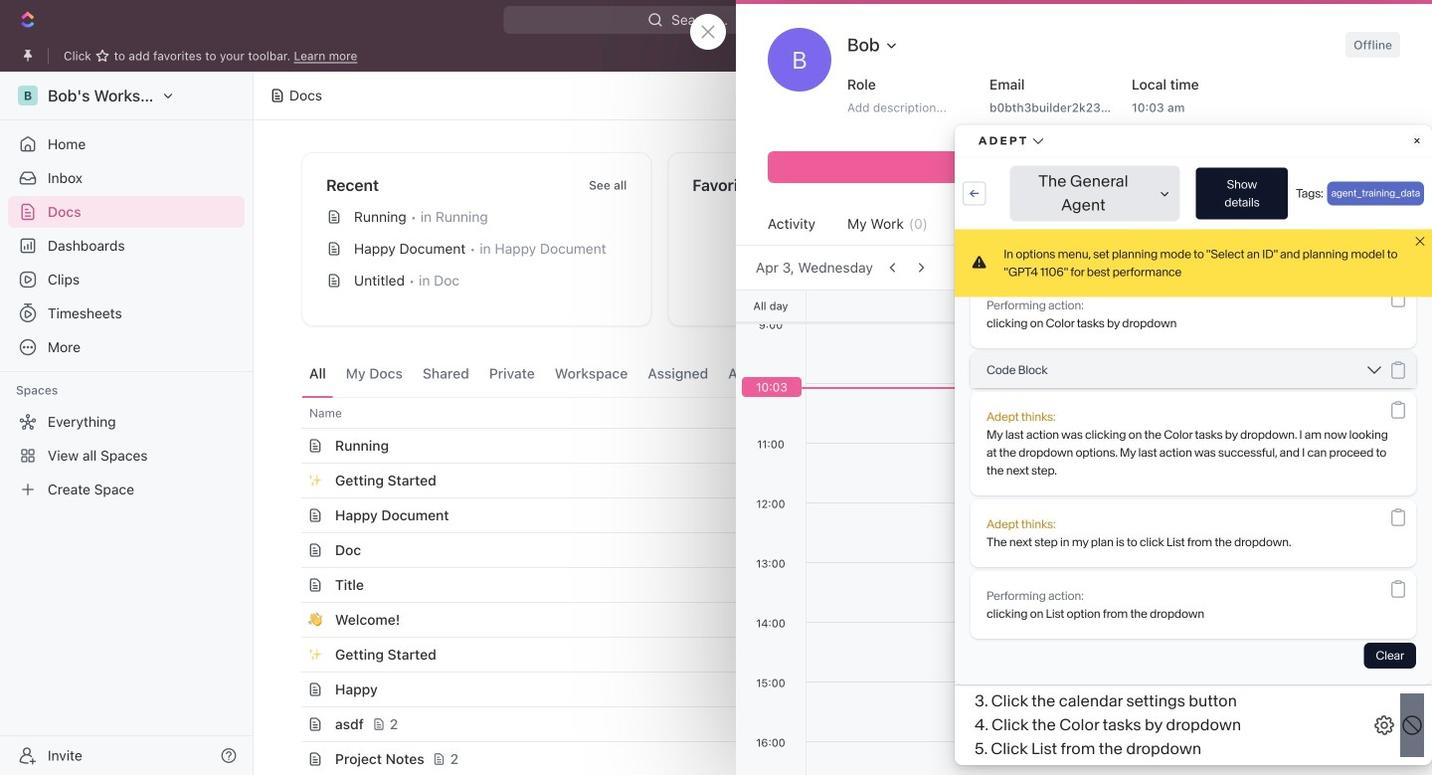 Task type: vqa. For each thing, say whether or not it's contained in the screenshot.
Gary Orlando's Workspace, , Element
no



Task type: locate. For each thing, give the bounding box(es) containing it.
3 row from the top
[[280, 463, 1385, 498]]

tree
[[8, 406, 245, 505]]

10 row from the top
[[280, 706, 1385, 742]]

9 row from the top
[[280, 672, 1385, 707]]

sidebar navigation
[[0, 72, 254, 775]]

checked element
[[1383, 419, 1397, 433]]

cell
[[280, 429, 301, 463], [280, 464, 301, 497], [1191, 464, 1350, 497], [1350, 464, 1385, 497], [280, 498, 301, 532], [1191, 498, 1350, 532], [1350, 498, 1385, 532], [280, 533, 301, 567], [280, 568, 301, 602], [1191, 568, 1350, 602], [1350, 568, 1385, 602], [280, 603, 301, 637], [280, 638, 301, 672], [1032, 638, 1191, 672], [1191, 638, 1350, 672], [280, 673, 301, 706], [280, 707, 301, 741], [280, 742, 301, 775]]

row
[[280, 397, 1385, 429], [280, 428, 1385, 464], [280, 463, 1385, 498], [280, 497, 1385, 533], [280, 532, 1385, 568], [280, 567, 1385, 603], [280, 602, 1385, 638], [280, 637, 1385, 673], [280, 672, 1385, 707], [280, 706, 1385, 742], [280, 741, 1385, 775]]

table
[[280, 397, 1385, 775]]

tab list
[[301, 350, 794, 397]]

column header
[[280, 397, 301, 429], [1280, 403, 1300, 423]]

1 row from the top
[[280, 397, 1385, 429]]



Task type: describe. For each thing, give the bounding box(es) containing it.
4 row from the top
[[280, 497, 1385, 533]]

1 horizontal spatial column header
[[1280, 403, 1300, 423]]

6 row from the top
[[280, 567, 1385, 603]]

2 row from the top
[[280, 428, 1385, 464]]

7 row from the top
[[280, 602, 1385, 638]]

5 row from the top
[[280, 532, 1385, 568]]

11 row from the top
[[280, 741, 1385, 775]]

tree inside sidebar navigation
[[8, 406, 245, 505]]

checked image
[[1383, 419, 1397, 433]]

0 horizontal spatial column header
[[280, 397, 301, 429]]

no favorited docs image
[[803, 197, 883, 277]]

8 row from the top
[[280, 637, 1385, 673]]



